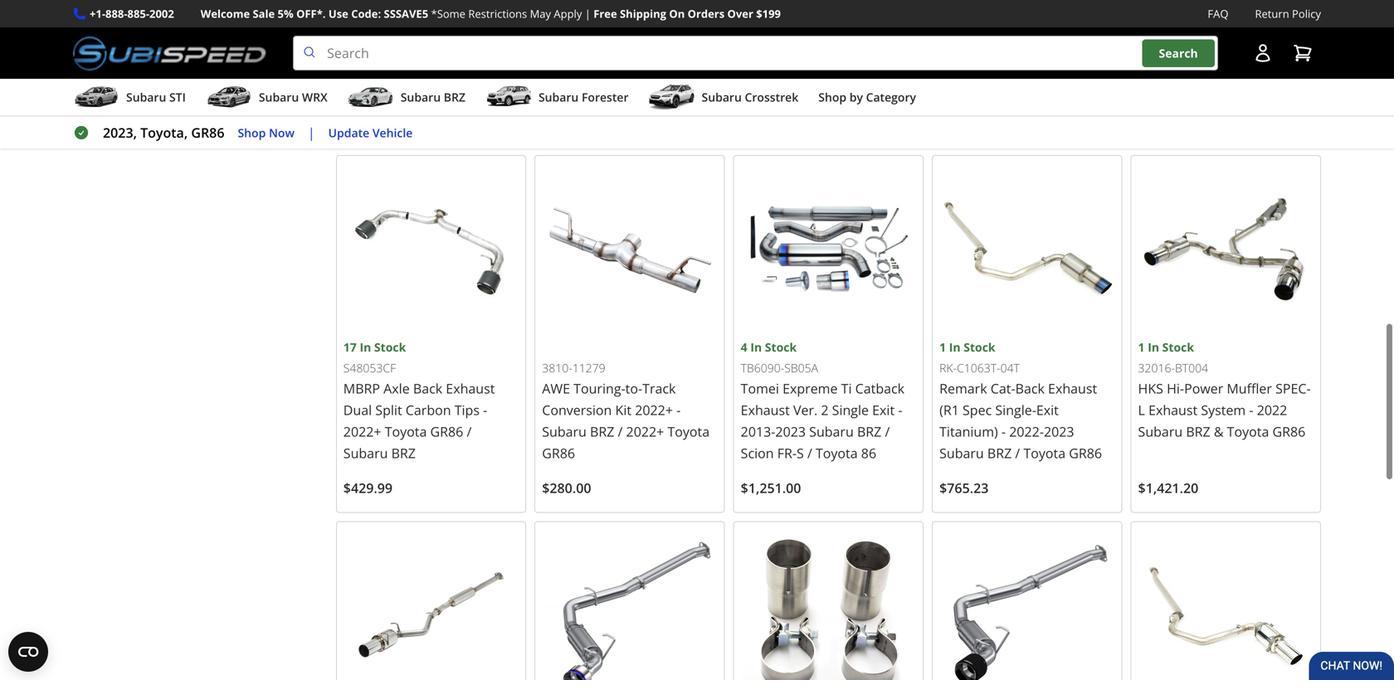 Task type: locate. For each thing, give the bounding box(es) containing it.
2022+
[[1208, 56, 1246, 74], [1175, 78, 1213, 96], [635, 401, 673, 419], [344, 423, 382, 441], [627, 423, 664, 441]]

stock inside 17 in stock s48053cf mbrp axle back exhaust dual split carbon tips - 2022+ toyota gr86 / subaru brz
[[374, 339, 406, 355]]

subaru inside awe touring edition exhaust (chrome silver tips) - 2016-2022 subaru brz / toyota gr86
[[651, 56, 696, 74]]

gr86 inside 1 in stock 32016-bt004 hks hi-power muffler spec- l exhaust system - 2022 subaru brz & toyota gr86
[[1273, 423, 1306, 441]]

1 vertical spatial track
[[643, 380, 676, 398]]

1 in stock 32016-bt004 hks hi-power muffler spec- l exhaust system - 2022 subaru brz & toyota gr86
[[1139, 339, 1312, 441]]

touring up button icon
[[1238, 13, 1285, 31]]

l
[[1139, 401, 1146, 419]]

- right kit on the bottom of page
[[677, 401, 681, 419]]

1 up '32016-' in the bottom right of the page
[[1139, 339, 1145, 355]]

remark inside 1 in stock rk-c1063t-04t remark cat-back exhaust (r1 spec single-exit titanium) - 2022-2023 subaru brz / toyota gr86
[[940, 380, 988, 398]]

subaru wrx button
[[206, 82, 328, 116]]

in up rk-
[[950, 339, 961, 355]]

free
[[594, 6, 617, 21]]

0 horizontal spatial touring
[[574, 13, 621, 31]]

awe touring-to-track conversion kit 2022+ - subaru brz / 2022+ toyota gr86 image
[[542, 163, 718, 338]]

awe inside awe track edition exhaust (diamond black tips) - 2016- 2022 scion frs / subaru brz / toyota gr86
[[940, 13, 968, 31]]

faq
[[1208, 6, 1229, 21]]

1 stainless from the left
[[425, 35, 480, 53]]

toyota down single-
[[1024, 444, 1066, 462]]

in inside 4 in stock tb6090-sb05a tomei expreme ti catback exhaust ver. 2 single exit - 2013-2023 subaru brz / scion fr-s / toyota 86
[[751, 339, 762, 355]]

101mm
[[796, 35, 843, 53]]

- down catback
[[899, 401, 903, 419]]

| left the free
[[585, 6, 591, 21]]

in up '32016-' in the bottom right of the page
[[1148, 339, 1160, 355]]

2 touring from the left
[[1238, 13, 1285, 31]]

policy
[[1293, 6, 1322, 21]]

awe touring edition exhaust (chrome silver tips) - 2016-2022 subaru brz / toyota gr86
[[542, 13, 696, 96]]

stock up s48053cf
[[374, 339, 406, 355]]

2022 inside awe track edition exhaust (diamond black tips) - 2016- 2022 scion frs / subaru brz / toyota gr86
[[940, 56, 970, 74]]

2 stainless from the left
[[1224, 35, 1278, 53]]

toyota inside awe touring edition exhaust (chrome silver tips) - 2016-2022 subaru brz / toyota gr86
[[579, 78, 621, 96]]

exhaust inside 1 in stock 32016-bt004 hks hi-power muffler spec- l exhaust system - 2022 subaru brz & toyota gr86
[[1149, 401, 1198, 419]]

2022- down (double
[[344, 56, 378, 74]]

awe up (diamond in the top of the page
[[940, 13, 968, 31]]

- right tips
[[483, 401, 488, 419]]

2 edition from the left
[[1008, 13, 1052, 31]]

0 vertical spatial remark
[[344, 13, 391, 31]]

remark up (double
[[344, 13, 391, 31]]

0 horizontal spatial tips)
[[542, 56, 571, 74]]

wall
[[396, 35, 422, 53]]

0 horizontal spatial track
[[643, 380, 676, 398]]

shop for shop by category
[[819, 89, 847, 105]]

1 vertical spatial remark
[[940, 380, 988, 398]]

- inside remark sports touring cat- back exhaust stainless steel tip cover - 2022+ subaru brz / 2022+ toyota gr86
[[1200, 56, 1205, 74]]

/ down catback
[[885, 423, 890, 441]]

4 stock from the left
[[1163, 339, 1195, 355]]

1 horizontal spatial shop
[[819, 89, 847, 105]]

toyota down button icon
[[1216, 78, 1258, 96]]

(r1
[[940, 401, 960, 419]]

a subaru sti thumbnail image image
[[73, 85, 120, 110]]

subaru down l
[[1139, 423, 1183, 441]]

tomei expreme ti catback exhaust ver. 2 single exit - 2013-2023 subaru brz / scion fr-s / toyota 86 image
[[741, 163, 917, 338]]

4 in stock tb6090-sb05a tomei expreme ti catback exhaust ver. 2 single exit - 2013-2023 subaru brz / scion fr-s / toyota 86
[[741, 339, 905, 462]]

0 horizontal spatial scion
[[741, 445, 774, 462]]

$352.75
[[344, 113, 393, 131]]

edition inside awe track edition exhaust (diamond black tips) - 2016- 2022 scion frs / subaru brz / toyota gr86
[[1008, 13, 1052, 31]]

2022- down single-
[[1010, 423, 1044, 441]]

- right tip)
[[509, 35, 514, 53]]

remark cat-back exhaust (r1 spec single-exit stainless) - 2022-2023 subaru brz / toyota gr86 image
[[1139, 529, 1314, 681]]

1 in from the left
[[360, 339, 371, 355]]

brz down conversion
[[590, 423, 615, 441]]

in
[[360, 339, 371, 355], [950, 339, 961, 355], [751, 339, 762, 355], [1148, 339, 1160, 355]]

in inside 17 in stock s48053cf mbrp axle back exhaust dual split carbon tips - 2022+ toyota gr86 / subaru brz
[[360, 339, 371, 355]]

0 vertical spatial 2016-
[[1081, 35, 1115, 53]]

0 horizontal spatial stainless
[[425, 35, 480, 53]]

subaru down 2
[[810, 423, 854, 441]]

invidia
[[741, 13, 782, 31]]

toyota right the &
[[1228, 423, 1270, 441]]

carbon
[[406, 401, 451, 419]]

toyota inside awe track edition exhaust (diamond black tips) - 2016- 2022 scion frs / subaru brz / toyota gr86
[[976, 78, 1018, 96]]

subaru down steel
[[1250, 56, 1294, 74]]

awe left the free
[[542, 13, 570, 31]]

brz down tip)
[[460, 56, 484, 74]]

brz inside 1 in stock rk-c1063t-04t remark cat-back exhaust (r1 spec single-exit titanium) - 2022-2023 subaru brz / toyota gr86
[[988, 444, 1012, 462]]

subispeed logo image
[[73, 36, 267, 71]]

1 horizontal spatial stainless
[[1224, 35, 1278, 53]]

0 horizontal spatial cat-
[[991, 380, 1016, 398]]

toyota inside remark sports touring cat- back exhaust stainless steel tip cover - 2022+ subaru brz / 2022+ toyota gr86
[[1216, 78, 1258, 96]]

- inside 4 in stock tb6090-sb05a tomei expreme ti catback exhaust ver. 2 single exit - 2013-2023 subaru brz / scion fr-s / toyota 86
[[899, 401, 903, 419]]

$1,421.20
[[1139, 479, 1199, 497]]

2023 inside remark 4.5" axle-back (double wall stainless tip) - 2022-2023 subaru brz / toyota gr86
[[378, 56, 409, 74]]

touring
[[574, 13, 621, 31], [1238, 13, 1285, 31]]

gr86 inside 1 in stock rk-c1063t-04t remark cat-back exhaust (r1 spec single-exit titanium) - 2022-2023 subaru brz / toyota gr86
[[1070, 444, 1103, 462]]

/ inside the 3810-11279 awe touring-to-track conversion kit 2022+ - subaru brz / 2022+ toyota gr86
[[618, 423, 623, 441]]

5%
[[278, 6, 294, 21]]

touring up (chrome
[[574, 13, 621, 31]]

tips) up subaru forester dropdown button
[[542, 56, 571, 74]]

0 horizontal spatial exit
[[873, 401, 895, 419]]

stainless inside remark 4.5" axle-back (double wall stainless tip) - 2022-2023 subaru brz / toyota gr86
[[425, 35, 480, 53]]

0 vertical spatial |
[[585, 6, 591, 21]]

toyota down the split
[[385, 423, 427, 441]]

universal
[[854, 35, 912, 53]]

1 horizontal spatial scion
[[974, 56, 1007, 74]]

exit
[[1037, 401, 1059, 419], [873, 401, 895, 419]]

1 1 from the left
[[940, 339, 947, 355]]

1 horizontal spatial touring
[[1238, 13, 1285, 31]]

subaru down silver on the top left of the page
[[651, 56, 696, 74]]

subaru forester button
[[486, 82, 629, 116]]

$199
[[757, 6, 781, 21]]

in inside 1 in stock rk-c1063t-04t remark cat-back exhaust (r1 spec single-exit titanium) - 2022-2023 subaru brz / toyota gr86
[[950, 339, 961, 355]]

stock inside 4 in stock tb6090-sb05a tomei expreme ti catback exhaust ver. 2 single exit - 2013-2023 subaru brz / scion fr-s / toyota 86
[[765, 339, 797, 355]]

- down muffler
[[1250, 401, 1254, 419]]

/ down tips
[[467, 423, 472, 441]]

button image
[[1254, 43, 1274, 63]]

awe inside awe touring edition exhaust (chrome silver tips) - 2016-2022 subaru brz / toyota gr86
[[542, 13, 570, 31]]

track right touring-
[[643, 380, 676, 398]]

shop now
[[238, 125, 295, 141]]

1 edition from the left
[[625, 13, 668, 31]]

track inside the 3810-11279 awe touring-to-track conversion kit 2022+ - subaru brz / 2022+ toyota gr86
[[643, 380, 676, 398]]

in for sb05a
[[751, 339, 762, 355]]

1 horizontal spatial edition
[[1008, 13, 1052, 31]]

in inside 1 in stock 32016-bt004 hks hi-power muffler spec- l exhaust system - 2022 subaru brz & toyota gr86
[[1148, 339, 1160, 355]]

/ left 'forester'
[[570, 78, 575, 96]]

axle-
[[422, 13, 453, 31]]

edition up silver on the top left of the page
[[625, 13, 668, 31]]

subaru inside awe track edition exhaust (diamond black tips) - 2016- 2022 scion frs / subaru brz / toyota gr86
[[1045, 56, 1089, 74]]

split
[[376, 401, 402, 419]]

4 in from the left
[[1148, 339, 1160, 355]]

restrictions
[[469, 6, 527, 21]]

- inside awe track edition exhaust (diamond black tips) - 2016- 2022 scion frs / subaru brz / toyota gr86
[[1073, 35, 1077, 53]]

mbrp axle back exhaust dual split carbon tips - 2022+ toyota gr86 / subaru brz image
[[344, 163, 519, 338]]

3810-
[[542, 360, 573, 376]]

subaru up vehicle
[[401, 89, 441, 105]]

search button
[[1143, 39, 1215, 67]]

stock inside 1 in stock 32016-bt004 hks hi-power muffler spec- l exhaust system - 2022 subaru brz & toyota gr86
[[1163, 339, 1195, 355]]

brz inside remark 4.5" axle-back (double wall stainless tip) - 2022-2023 subaru brz / toyota gr86
[[460, 56, 484, 74]]

welcome
[[201, 6, 250, 21]]

exit inside 1 in stock rk-c1063t-04t remark cat-back exhaust (r1 spec single-exit titanium) - 2022-2023 subaru brz / toyota gr86
[[1037, 401, 1059, 419]]

- inside remark 4.5" axle-back (double wall stainless tip) - 2022-2023 subaru brz / toyota gr86
[[509, 35, 514, 53]]

2022 down spec-
[[1258, 401, 1288, 419]]

| right now
[[308, 124, 315, 142]]

3 in from the left
[[751, 339, 762, 355]]

cat- up steel
[[1289, 13, 1314, 31]]

1 horizontal spatial 2022
[[940, 56, 970, 74]]

1 horizontal spatial 2023
[[776, 423, 806, 441]]

power
[[1185, 380, 1224, 398]]

edition
[[625, 13, 668, 31], [1008, 13, 1052, 31]]

gr86 inside awe track edition exhaust (diamond black tips) - 2016- 2022 scion frs / subaru brz / toyota gr86
[[1022, 78, 1055, 96]]

1 horizontal spatial 1
[[1139, 339, 1145, 355]]

shop by category button
[[819, 82, 917, 116]]

scion
[[974, 56, 1007, 74], [741, 445, 774, 462]]

subaru down conversion
[[542, 423, 587, 441]]

2016- down (chrome
[[583, 56, 617, 74]]

0 horizontal spatial 2022-
[[344, 56, 378, 74]]

/ down kit on the bottom of page
[[618, 423, 623, 441]]

scion inside 4 in stock tb6090-sb05a tomei expreme ti catback exhaust ver. 2 single exit - 2013-2023 subaru brz / scion fr-s / toyota 86
[[741, 445, 774, 462]]

exhaust inside awe touring edition exhaust (chrome silver tips) - 2016-2022 subaru brz / toyota gr86
[[542, 35, 591, 53]]

exit down catback
[[873, 401, 895, 419]]

scion down 2013-
[[741, 445, 774, 462]]

remark 4.5" axle-back (double wall stainless tip) - 2022-2023 subaru brz / toyota gr86
[[344, 13, 514, 96]]

brz left a subaru forester thumbnail image
[[444, 89, 466, 105]]

track
[[971, 13, 1005, 31], [643, 380, 676, 398]]

stainless for 2022+
[[1224, 35, 1278, 53]]

0 horizontal spatial 2023
[[378, 56, 409, 74]]

brz inside 17 in stock s48053cf mbrp axle back exhaust dual split carbon tips - 2022+ toyota gr86 / subaru brz
[[392, 444, 416, 462]]

tips) right black on the top right
[[1040, 35, 1069, 53]]

0 vertical spatial track
[[971, 13, 1005, 31]]

2023
[[378, 56, 409, 74], [1044, 423, 1075, 441], [776, 423, 806, 441]]

stock inside 1 in stock rk-c1063t-04t remark cat-back exhaust (r1 spec single-exit titanium) - 2022-2023 subaru brz / toyota gr86
[[964, 339, 996, 355]]

brz inside 4 in stock tb6090-sb05a tomei expreme ti catback exhaust ver. 2 single exit - 2013-2023 subaru brz / scion fr-s / toyota 86
[[858, 423, 882, 441]]

2022 inside 1 in stock 32016-bt004 hks hi-power muffler spec- l exhaust system - 2022 subaru brz & toyota gr86
[[1258, 401, 1288, 419]]

4.5"
[[395, 13, 419, 31]]

2 horizontal spatial 2023
[[1044, 423, 1075, 441]]

0 horizontal spatial |
[[308, 124, 315, 142]]

exit inside 4 in stock tb6090-sb05a tomei expreme ti catback exhaust ver. 2 single exit - 2013-2023 subaru brz / scion fr-s / toyota 86
[[873, 401, 895, 419]]

toyota down 'frs'
[[976, 78, 1018, 96]]

silencer
[[838, 13, 887, 31]]

0 vertical spatial cat-
[[1289, 13, 1314, 31]]

wrx
[[302, 89, 328, 105]]

code:
[[351, 6, 381, 21]]

0 vertical spatial scion
[[974, 56, 1007, 74]]

2 exit from the left
[[873, 401, 895, 419]]

shop left now
[[238, 125, 266, 141]]

2002
[[149, 6, 174, 21]]

$765.23
[[940, 479, 989, 497]]

stainless inside remark sports touring cat- back exhaust stainless steel tip cover - 2022+ subaru brz / 2022+ toyota gr86
[[1224, 35, 1278, 53]]

exhaust inside awe track edition exhaust (diamond black tips) - 2016- 2022 scion frs / subaru brz / toyota gr86
[[1055, 13, 1104, 31]]

0 horizontal spatial remark
[[344, 13, 391, 31]]

- right cover
[[1200, 56, 1205, 74]]

1 vertical spatial shop
[[238, 125, 266, 141]]

1
[[940, 339, 947, 355], [1139, 339, 1145, 355]]

mbrp
[[344, 380, 380, 398]]

touring-
[[574, 380, 626, 398]]

subaru brz button
[[348, 82, 466, 116]]

1 horizontal spatial remark
[[940, 380, 988, 398]]

2 in from the left
[[950, 339, 961, 355]]

0 vertical spatial shop
[[819, 89, 847, 105]]

hks hi-power muffler spec-l exhaust system - 2022 subaru brz & toyota gr86 image
[[1139, 163, 1314, 338]]

off*.
[[296, 6, 326, 21]]

track up (diamond in the top of the page
[[971, 13, 1005, 31]]

subaru right 'frs'
[[1045, 56, 1089, 74]]

remark
[[344, 13, 391, 31], [940, 380, 988, 398]]

/
[[488, 56, 493, 74], [1036, 56, 1041, 74], [570, 78, 575, 96], [968, 78, 973, 96], [1167, 78, 1172, 96], [467, 423, 472, 441], [618, 423, 623, 441], [885, 423, 890, 441], [1016, 444, 1021, 462], [808, 445, 813, 462]]

subaru sti button
[[73, 82, 186, 116]]

1 vertical spatial 2022-
[[1010, 423, 1044, 441]]

$280.00
[[542, 479, 592, 497]]

over
[[728, 6, 754, 21]]

0 vertical spatial tips)
[[1040, 35, 1069, 53]]

exit right spec
[[1037, 401, 1059, 419]]

1 horizontal spatial 2022-
[[1010, 423, 1044, 441]]

catback
[[856, 380, 905, 398]]

subaru inside 1 in stock 32016-bt004 hks hi-power muffler spec- l exhaust system - 2022 subaru brz & toyota gr86
[[1139, 423, 1183, 441]]

2022 down (chrome
[[617, 56, 648, 74]]

awe for awe track edition exhaust (diamond black tips) - 2016- 2022 scion frs / subaru brz / toyota gr86
[[940, 13, 968, 31]]

update vehicle button
[[329, 124, 413, 142]]

1 vertical spatial scion
[[741, 445, 774, 462]]

exhaust inside 1 in stock rk-c1063t-04t remark cat-back exhaust (r1 spec single-exit titanium) - 2022-2023 subaru brz / toyota gr86
[[1049, 380, 1098, 398]]

exhaust
[[1055, 13, 1104, 31], [785, 13, 834, 31], [542, 35, 591, 53], [1172, 35, 1221, 53], [446, 380, 495, 398], [1049, 380, 1098, 398], [741, 401, 790, 419], [1149, 401, 1198, 419]]

shop left by
[[819, 89, 847, 105]]

$995.00
[[940, 113, 989, 131]]

/ inside remark 4.5" axle-back (double wall stainless tip) - 2022-2023 subaru brz / toyota gr86
[[488, 56, 493, 74]]

2022- inside 1 in stock rk-c1063t-04t remark cat-back exhaust (r1 spec single-exit titanium) - 2022-2023 subaru brz / toyota gr86
[[1010, 423, 1044, 441]]

toyota up $352.75
[[344, 78, 386, 96]]

tips) inside awe track edition exhaust (diamond black tips) - 2016- 2022 scion frs / subaru brz / toyota gr86
[[1040, 35, 1069, 53]]

0 horizontal spatial 2022
[[617, 56, 648, 74]]

n1
[[890, 13, 908, 31]]

toyota up $1,245.00
[[579, 78, 621, 96]]

17 in stock s48053cf mbrp axle back exhaust dual split carbon tips - 2022+ toyota gr86 / subaru brz
[[344, 339, 495, 462]]

2016- for subaru
[[1081, 35, 1115, 53]]

1 vertical spatial 2016-
[[583, 56, 617, 74]]

steel
[[1282, 35, 1312, 53]]

edition up black on the top right
[[1008, 13, 1052, 31]]

edition inside awe touring edition exhaust (chrome silver tips) - 2016-2022 subaru brz / toyota gr86
[[625, 13, 668, 31]]

awe inside the 3810-11279 awe touring-to-track conversion kit 2022+ - subaru brz / 2022+ toyota gr86
[[542, 380, 570, 398]]

4
[[741, 339, 748, 355]]

stock up tb6090-
[[765, 339, 797, 355]]

/ right s
[[808, 445, 813, 462]]

/ down cover
[[1167, 78, 1172, 96]]

1 inside 1 in stock rk-c1063t-04t remark cat-back exhaust (r1 spec single-exit titanium) - 2022-2023 subaru brz / toyota gr86
[[940, 339, 947, 355]]

1 inside 1 in stock 32016-bt004 hks hi-power muffler spec- l exhaust system - 2022 subaru brz & toyota gr86
[[1139, 339, 1145, 355]]

back inside remark sports touring cat- back exhaust stainless steel tip cover - 2022+ subaru brz / 2022+ toyota gr86
[[1139, 35, 1168, 53]]

brz up 86
[[858, 423, 882, 441]]

exhaust inside the invidia exhaust silencer n1 systems 101mm  - universal
[[785, 13, 834, 31]]

subaru inside 1 in stock rk-c1063t-04t remark cat-back exhaust (r1 spec single-exit titanium) - 2022-2023 subaru brz / toyota gr86
[[940, 444, 985, 462]]

in right 4
[[751, 339, 762, 355]]

remark down rk-
[[940, 380, 988, 398]]

brz
[[460, 56, 484, 74], [542, 78, 567, 96], [940, 78, 964, 96], [1139, 78, 1163, 96], [444, 89, 466, 105], [590, 423, 615, 441], [858, 423, 882, 441], [1187, 423, 1211, 441], [392, 444, 416, 462], [988, 444, 1012, 462]]

s
[[797, 445, 804, 462]]

- right black on the top right
[[1073, 35, 1077, 53]]

2022
[[617, 56, 648, 74], [940, 56, 970, 74], [1258, 401, 1288, 419]]

/ down tip)
[[488, 56, 493, 74]]

return policy link
[[1256, 5, 1322, 23]]

back inside 17 in stock s48053cf mbrp axle back exhaust dual split carbon tips - 2022+ toyota gr86 / subaru brz
[[413, 380, 443, 398]]

0 horizontal spatial shop
[[238, 125, 266, 141]]

0 horizontal spatial 1
[[940, 339, 947, 355]]

shop now link
[[238, 124, 295, 142]]

tips) for toyota
[[542, 56, 571, 74]]

in right 17
[[360, 339, 371, 355]]

1 vertical spatial cat-
[[991, 380, 1016, 398]]

track inside awe track edition exhaust (diamond black tips) - 2016- 2022 scion frs / subaru brz / toyota gr86
[[971, 13, 1005, 31]]

0 horizontal spatial edition
[[625, 13, 668, 31]]

1 exit from the left
[[1037, 401, 1059, 419]]

$1,245.00
[[542, 113, 603, 131]]

3 stock from the left
[[765, 339, 797, 355]]

stock up the bt004
[[1163, 339, 1195, 355]]

2016- inside awe touring edition exhaust (chrome silver tips) - 2016-2022 subaru brz / toyota gr86
[[583, 56, 617, 74]]

brz down tip
[[1139, 78, 1163, 96]]

1 horizontal spatial track
[[971, 13, 1005, 31]]

2 stock from the left
[[964, 339, 996, 355]]

2016-
[[1081, 35, 1115, 53], [583, 56, 617, 74]]

toyota inside 17 in stock s48053cf mbrp axle back exhaust dual split carbon tips - 2022+ toyota gr86 / subaru brz
[[385, 423, 427, 441]]

/ right 'frs'
[[1036, 56, 1041, 74]]

tips) inside awe touring edition exhaust (chrome silver tips) - 2016-2022 subaru brz / toyota gr86
[[542, 56, 571, 74]]

a subaru wrx thumbnail image image
[[206, 85, 252, 110]]

exhaust inside 4 in stock tb6090-sb05a tomei expreme ti catback exhaust ver. 2 single exit - 2013-2023 subaru brz / scion fr-s / toyota 86
[[741, 401, 790, 419]]

- up subaru forester
[[575, 56, 579, 74]]

1 vertical spatial tips)
[[542, 56, 571, 74]]

hks
[[1139, 380, 1164, 398]]

2022 inside awe touring edition exhaust (chrome silver tips) - 2016-2022 subaru brz / toyota gr86
[[617, 56, 648, 74]]

2022 down (diamond in the top of the page
[[940, 56, 970, 74]]

1 touring from the left
[[574, 13, 621, 31]]

stock up c1063t-
[[964, 339, 996, 355]]

1 horizontal spatial exit
[[1037, 401, 1059, 419]]

toyota left 2013-
[[668, 423, 710, 441]]

stainless down return
[[1224, 35, 1278, 53]]

stainless for subaru
[[425, 35, 480, 53]]

stainless down axle-
[[425, 35, 480, 53]]

2023 inside 1 in stock rk-c1063t-04t remark cat-back exhaust (r1 spec single-exit titanium) - 2022-2023 subaru brz / toyota gr86
[[1044, 423, 1075, 441]]

tb6090-
[[741, 360, 785, 376]]

scion inside awe track edition exhaust (diamond black tips) - 2016- 2022 scion frs / subaru brz / toyota gr86
[[974, 56, 1007, 74]]

hi-
[[1167, 380, 1185, 398]]

*some
[[431, 6, 466, 21]]

2 horizontal spatial 2022
[[1258, 401, 1288, 419]]

- down silencer
[[847, 35, 851, 53]]

2016- inside awe track edition exhaust (diamond black tips) - 2016- 2022 scion frs / subaru brz / toyota gr86
[[1081, 35, 1115, 53]]

brz up $995.00
[[940, 78, 964, 96]]

2022+ down dual
[[344, 423, 382, 441]]

1 horizontal spatial 2016-
[[1081, 35, 1115, 53]]

brz down the split
[[392, 444, 416, 462]]

2016- right black on the top right
[[1081, 35, 1115, 53]]

1 stock from the left
[[374, 339, 406, 355]]

1 up rk-
[[940, 339, 947, 355]]

stock
[[374, 339, 406, 355], [964, 339, 996, 355], [765, 339, 797, 355], [1163, 339, 1195, 355]]

subaru
[[412, 56, 457, 74], [651, 56, 696, 74], [1045, 56, 1089, 74], [1250, 56, 1294, 74], [126, 89, 166, 105], [259, 89, 299, 105], [401, 89, 441, 105], [539, 89, 579, 105], [702, 89, 742, 105], [542, 423, 587, 441], [810, 423, 854, 441], [1139, 423, 1183, 441], [344, 444, 388, 462], [940, 444, 985, 462]]

a subaru forester thumbnail image image
[[486, 85, 532, 110]]

/ down single-
[[1016, 444, 1021, 462]]

1 horizontal spatial cat-
[[1289, 13, 1314, 31]]

0 vertical spatial 2022-
[[344, 56, 378, 74]]

shop
[[819, 89, 847, 105], [238, 125, 266, 141]]

shop inside dropdown button
[[819, 89, 847, 105]]

a subaru brz thumbnail image image
[[348, 85, 394, 110]]

toyota left 86
[[816, 445, 858, 462]]

2 1 from the left
[[1139, 339, 1145, 355]]

subaru down titanium)
[[940, 444, 985, 462]]

brz down titanium)
[[988, 444, 1012, 462]]

+1-888-885-2002
[[90, 6, 174, 21]]

cat- down 04t
[[991, 380, 1016, 398]]

awe down 3810-
[[542, 380, 570, 398]]

scion down (diamond in the top of the page
[[974, 56, 1007, 74]]

subaru up subaru brz
[[412, 56, 457, 74]]

brz inside remark sports touring cat- back exhaust stainless steel tip cover - 2022+ subaru brz / 2022+ toyota gr86
[[1139, 78, 1163, 96]]

stainless
[[425, 35, 480, 53], [1224, 35, 1278, 53]]

brz up $1,245.00
[[542, 78, 567, 96]]

0 horizontal spatial 2016-
[[583, 56, 617, 74]]

1 for remark cat-back exhaust (r1 spec single-exit titanium) - 2022-2023 subaru brz / toyota gr86
[[940, 339, 947, 355]]

on
[[670, 6, 685, 21]]

1 horizontal spatial tips)
[[1040, 35, 1069, 53]]

brz left the &
[[1187, 423, 1211, 441]]

subaru up $429.99
[[344, 444, 388, 462]]

- down single-
[[1002, 423, 1006, 441]]



Task type: vqa. For each thing, say whether or not it's contained in the screenshot.
change)
no



Task type: describe. For each thing, give the bounding box(es) containing it.
2022 for gr86
[[617, 56, 648, 74]]

/ inside awe touring edition exhaust (chrome silver tips) - 2016-2022 subaru brz / toyota gr86
[[570, 78, 575, 96]]

brz inside dropdown button
[[444, 89, 466, 105]]

s48053cf
[[344, 360, 396, 376]]

to-
[[626, 380, 643, 398]]

2
[[821, 401, 829, 419]]

tip)
[[483, 35, 506, 53]]

apply
[[554, 6, 582, 21]]

2013-
[[741, 423, 776, 441]]

2022- inside remark 4.5" axle-back (double wall stainless tip) - 2022-2023 subaru brz / toyota gr86
[[344, 56, 378, 74]]

brz inside the 3810-11279 awe touring-to-track conversion kit 2022+ - subaru brz / 2022+ toyota gr86
[[590, 423, 615, 441]]

3810-11279 awe touring-to-track conversion kit 2022+ - subaru brz / 2022+ toyota gr86
[[542, 360, 710, 462]]

subaru wrx
[[259, 89, 328, 105]]

black
[[1004, 35, 1037, 53]]

rk-
[[940, 360, 957, 376]]

gr86 inside the 3810-11279 awe touring-to-track conversion kit 2022+ - subaru brz / 2022+ toyota gr86
[[542, 444, 575, 462]]

- inside 1 in stock 32016-bt004 hks hi-power muffler spec- l exhaust system - 2022 subaru brz & toyota gr86
[[1250, 401, 1254, 419]]

in for c1063t-
[[950, 339, 961, 355]]

spec-
[[1276, 380, 1312, 398]]

now
[[269, 125, 295, 141]]

search
[[1160, 45, 1199, 61]]

a subaru crosstrek thumbnail image image
[[649, 85, 695, 110]]

stock for sb05a
[[765, 339, 797, 355]]

edition for black
[[1008, 13, 1052, 31]]

gr86 inside 17 in stock s48053cf mbrp axle back exhaust dual split carbon tips - 2022+ toyota gr86 / subaru brz
[[431, 423, 464, 441]]

awe for awe touring edition exhaust (chrome silver tips) - 2016-2022 subaru brz / toyota gr86
[[542, 13, 570, 31]]

2016- for toyota
[[583, 56, 617, 74]]

2023,
[[103, 124, 137, 142]]

subaru inside 17 in stock s48053cf mbrp axle back exhaust dual split carbon tips - 2022+ toyota gr86 / subaru brz
[[344, 444, 388, 462]]

silver
[[652, 35, 685, 53]]

conversion
[[542, 401, 612, 419]]

by
[[850, 89, 863, 105]]

- inside 17 in stock s48053cf mbrp axle back exhaust dual split carbon tips - 2022+ toyota gr86 / subaru brz
[[483, 401, 488, 419]]

toyota inside remark 4.5" axle-back (double wall stainless tip) - 2022-2023 subaru brz / toyota gr86
[[344, 78, 386, 96]]

subaru inside the 3810-11279 awe touring-to-track conversion kit 2022+ - subaru brz / 2022+ toyota gr86
[[542, 423, 587, 441]]

exhaust inside remark sports touring cat- back exhaust stainless steel tip cover - 2022+ subaru brz / 2022+ toyota gr86
[[1172, 35, 1221, 53]]

remark cat-back exhaust (r1 spec single-exit titanium) - 2022-2023 subaru brz / toyota gr86 image
[[940, 163, 1116, 338]]

subaru left sti
[[126, 89, 166, 105]]

mbrp 3 inch single exit cat back exhaust with carbon fiber tip - 2013+ fr-s / brz / 86 image
[[940, 529, 1116, 681]]

subaru inside remark sports touring cat- back exhaust stainless steel tip cover - 2022+ subaru brz / 2022+ toyota gr86
[[1250, 56, 1294, 74]]

stock for mbrp
[[374, 339, 406, 355]]

stock for bt004
[[1163, 339, 1195, 355]]

/ inside remark sports touring cat- back exhaust stainless steel tip cover - 2022+ subaru brz / 2022+ toyota gr86
[[1167, 78, 1172, 96]]

/ inside 1 in stock rk-c1063t-04t remark cat-back exhaust (r1 spec single-exit titanium) - 2022-2023 subaru brz / toyota gr86
[[1016, 444, 1021, 462]]

+1-888-885-2002 link
[[90, 5, 174, 23]]

- inside the invidia exhaust silencer n1 systems 101mm  - universal
[[847, 35, 851, 53]]

shipping
[[620, 6, 667, 21]]

mbrp 3 inch single exit cat back exhaust - 2013+ fr-s / brz / 86 image
[[542, 529, 718, 681]]

remark sports touring cat- back exhaust stainless steel tip cover - 2022+ subaru brz / 2022+ toyota gr86
[[1139, 13, 1314, 96]]

1 horizontal spatial |
[[585, 6, 591, 21]]

bt004
[[1176, 360, 1209, 376]]

tips) for subaru
[[1040, 35, 1069, 53]]

2022+ down kit on the bottom of page
[[627, 423, 664, 441]]

welcome sale 5% off*. use code: sssave5 *some restrictions may apply | free shipping on orders over $199
[[201, 6, 781, 21]]

in for mbrp
[[360, 339, 371, 355]]

toyota inside 1 in stock 32016-bt004 hks hi-power muffler spec- l exhaust system - 2022 subaru brz & toyota gr86
[[1228, 423, 1270, 441]]

expreme
[[783, 380, 838, 398]]

toyota inside the 3810-11279 awe touring-to-track conversion kit 2022+ - subaru brz / 2022+ toyota gr86
[[668, 423, 710, 441]]

gr86 inside remark sports touring cat- back exhaust stainless steel tip cover - 2022+ subaru brz / 2022+ toyota gr86
[[1262, 78, 1295, 96]]

gr86 inside remark 4.5" axle-back (double wall stainless tip) - 2022-2023 subaru brz / toyota gr86
[[389, 78, 422, 96]]

2022 for brz
[[940, 56, 970, 74]]

$850.73
[[1139, 113, 1188, 131]]

shop by category
[[819, 89, 917, 105]]

1 in stock rk-c1063t-04t remark cat-back exhaust (r1 spec single-exit titanium) - 2022-2023 subaru brz / toyota gr86
[[940, 339, 1103, 462]]

2022+ left button icon
[[1208, 56, 1246, 74]]

17
[[344, 339, 357, 355]]

1 vertical spatial |
[[308, 124, 315, 142]]

/ inside 17 in stock s48053cf mbrp axle back exhaust dual split carbon tips - 2022+ toyota gr86 / subaru brz
[[467, 423, 472, 441]]

toyota,
[[140, 124, 188, 142]]

exit for single-
[[1037, 401, 1059, 419]]

forester
[[582, 89, 629, 105]]

subaru up $30.83
[[702, 89, 742, 105]]

2022+ inside 17 in stock s48053cf mbrp axle back exhaust dual split carbon tips - 2022+ toyota gr86 / subaru brz
[[344, 423, 382, 441]]

may
[[530, 6, 551, 21]]

- inside 1 in stock rk-c1063t-04t remark cat-back exhaust (r1 spec single-exit titanium) - 2022-2023 subaru brz / toyota gr86
[[1002, 423, 1006, 441]]

tomei
[[741, 380, 780, 398]]

tips
[[455, 401, 480, 419]]

$30.83
[[741, 113, 783, 131]]

back inside remark 4.5" axle-back (double wall stainless tip) - 2022-2023 subaru brz / toyota gr86
[[453, 13, 482, 31]]

touring inside awe touring edition exhaust (chrome silver tips) - 2016-2022 subaru brz / toyota gr86
[[574, 13, 621, 31]]

brz inside awe track edition exhaust (diamond black tips) - 2016- 2022 scion frs / subaru brz / toyota gr86
[[940, 78, 964, 96]]

remark
[[1139, 13, 1191, 31]]

exit for single
[[873, 401, 895, 419]]

cat- inside 1 in stock rk-c1063t-04t remark cat-back exhaust (r1 spec single-exit titanium) - 2022-2023 subaru brz / toyota gr86
[[991, 380, 1016, 398]]

2022+ down to-
[[635, 401, 673, 419]]

awe track edition exhaust (diamond black tips) - 2016- 2022 scion frs / subaru brz / toyota gr86
[[940, 13, 1115, 96]]

2023 inside 4 in stock tb6090-sb05a tomei expreme ti catback exhaust ver. 2 single exit - 2013-2023 subaru brz / scion fr-s / toyota 86
[[776, 423, 806, 441]]

- inside the 3810-11279 awe touring-to-track conversion kit 2022+ - subaru brz / 2022+ toyota gr86
[[677, 401, 681, 419]]

sb05a
[[785, 360, 819, 376]]

$429.99
[[344, 479, 393, 497]]

- inside awe touring edition exhaust (chrome silver tips) - 2016-2022 subaru brz / toyota gr86
[[575, 56, 579, 74]]

edition for silver
[[625, 13, 668, 31]]

return
[[1256, 6, 1290, 21]]

gr86 inside awe touring edition exhaust (chrome silver tips) - 2016-2022 subaru brz / toyota gr86
[[624, 78, 657, 96]]

subaru crosstrek
[[702, 89, 799, 105]]

(diamond
[[940, 35, 1001, 53]]

sti
[[169, 89, 186, 105]]

dual
[[344, 401, 372, 419]]

(chrome
[[595, 35, 649, 53]]

subaru brz
[[401, 89, 466, 105]]

subaru sti
[[126, 89, 186, 105]]

touring inside remark sports touring cat- back exhaust stainless steel tip cover - 2022+ subaru brz / 2022+ toyota gr86
[[1238, 13, 1285, 31]]

axle
[[384, 380, 410, 398]]

sssave5
[[384, 6, 429, 21]]

subaru up $1,245.00
[[539, 89, 579, 105]]

update
[[329, 125, 370, 141]]

open widget image
[[8, 633, 48, 673]]

toyota inside 1 in stock rk-c1063t-04t remark cat-back exhaust (r1 spec single-exit titanium) - 2022-2023 subaru brz / toyota gr86
[[1024, 444, 1066, 462]]

apexi n1 evolution-r cat back exhaust exhaust single exit - subaru brz 2022+ / toyota gr86 2022+ image
[[344, 529, 519, 681]]

in for bt004
[[1148, 339, 1160, 355]]

brz inside 1 in stock 32016-bt004 hks hi-power muffler spec- l exhaust system - 2022 subaru brz & toyota gr86
[[1187, 423, 1211, 441]]

+1-
[[90, 6, 105, 21]]

subaru inside 4 in stock tb6090-sb05a tomei expreme ti catback exhaust ver. 2 single exit - 2013-2023 subaru brz / scion fr-s / toyota 86
[[810, 423, 854, 441]]

&
[[1215, 423, 1224, 441]]

subaru inside remark 4.5" axle-back (double wall stainless tip) - 2022-2023 subaru brz / toyota gr86
[[412, 56, 457, 74]]

faq link
[[1208, 5, 1229, 23]]

2022+ down cover
[[1175, 78, 1213, 96]]

brz inside awe touring edition exhaust (chrome silver tips) - 2016-2022 subaru brz / toyota gr86
[[542, 78, 567, 96]]

exhaust inside 17 in stock s48053cf mbrp axle back exhaust dual split carbon tips - 2022+ toyota gr86 / subaru brz
[[446, 380, 495, 398]]

86
[[862, 445, 877, 462]]

subaru up now
[[259, 89, 299, 105]]

shop for shop now
[[238, 125, 266, 141]]

crosstrek
[[745, 89, 799, 105]]

system
[[1202, 401, 1246, 419]]

subaru forester
[[539, 89, 629, 105]]

1 for hks hi-power muffler spec- l exhaust system - 2022 subaru brz & toyota gr86
[[1139, 339, 1145, 355]]

sports
[[1195, 13, 1234, 31]]

32016-
[[1139, 360, 1176, 376]]

search input field
[[293, 36, 1219, 71]]

category
[[866, 89, 917, 105]]

stock for c1063t-
[[964, 339, 996, 355]]

c1063t-
[[957, 360, 1001, 376]]

use
[[329, 6, 349, 21]]

ver.
[[794, 401, 818, 419]]

killer b motorsport exhaust tip extenders - 2017-2023 subaru brz / toyota 86 / gr86 image
[[741, 529, 917, 681]]

cat- inside remark sports touring cat- back exhaust stainless steel tip cover - 2022+ subaru brz / 2022+ toyota gr86
[[1289, 13, 1314, 31]]

kit
[[616, 401, 632, 419]]

toyota inside 4 in stock tb6090-sb05a tomei expreme ti catback exhaust ver. 2 single exit - 2013-2023 subaru brz / scion fr-s / toyota 86
[[816, 445, 858, 462]]

invidia exhaust silencer n1 systems 101mm  - universal
[[741, 13, 912, 53]]

885-
[[127, 6, 149, 21]]

systems
[[741, 35, 792, 53]]

remark inside remark 4.5" axle-back (double wall stainless tip) - 2022-2023 subaru brz / toyota gr86
[[344, 13, 391, 31]]

/ up $995.00
[[968, 78, 973, 96]]

back inside 1 in stock rk-c1063t-04t remark cat-back exhaust (r1 spec single-exit titanium) - 2022-2023 subaru brz / toyota gr86
[[1016, 380, 1045, 398]]

orders
[[688, 6, 725, 21]]

2023, toyota, gr86
[[103, 124, 225, 142]]



